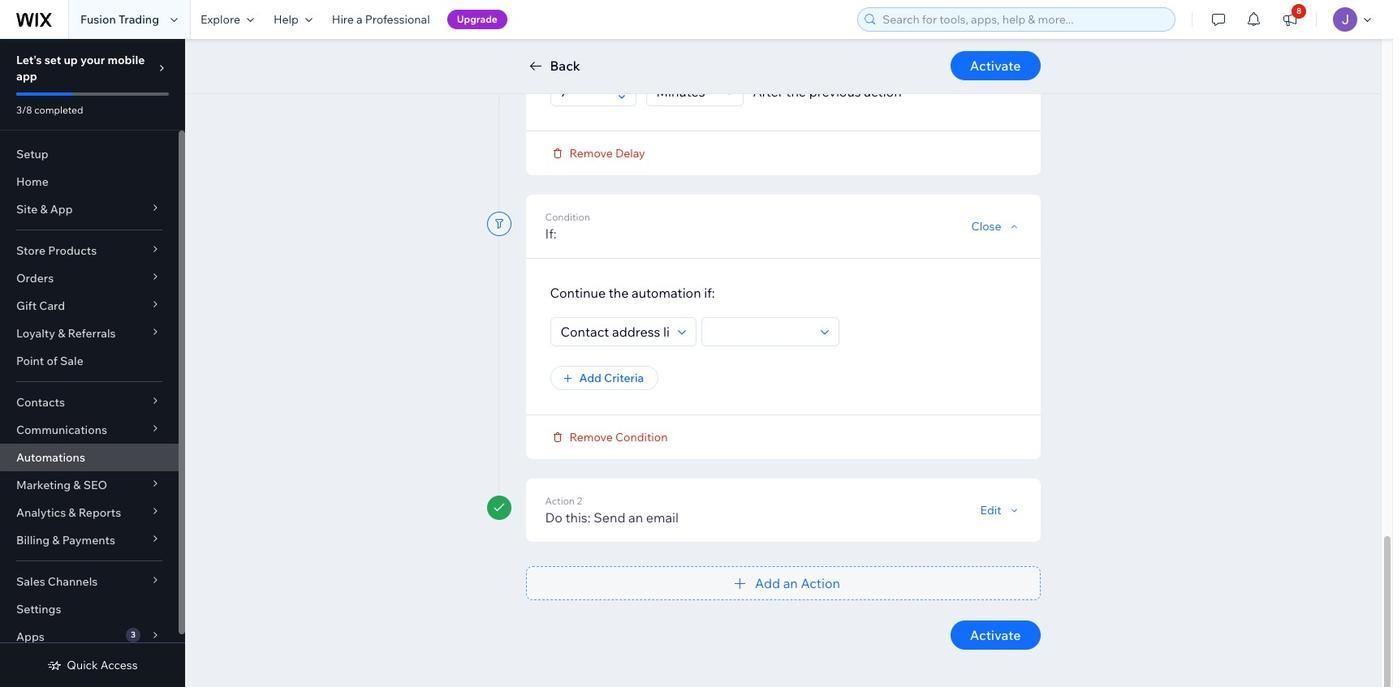 Task type: vqa. For each thing, say whether or not it's contained in the screenshot.
THE TRADING on the left top of page
yes



Task type: locate. For each thing, give the bounding box(es) containing it.
action up 'after the previous action'
[[784, 44, 822, 61]]

action right previous
[[864, 83, 902, 99]]

do
[[545, 510, 563, 526]]

add criteria button
[[550, 366, 659, 390]]

1 vertical spatial activate
[[971, 627, 1021, 644]]

1 horizontal spatial add
[[755, 575, 781, 592]]

sales channels
[[16, 575, 98, 590]]

8 button
[[1273, 0, 1309, 39]]

1 activate from the top
[[971, 58, 1021, 74]]

remove delay button
[[550, 146, 645, 160]]

setup link
[[0, 141, 179, 168]]

sidebar element
[[0, 39, 185, 688]]

1 vertical spatial add
[[755, 575, 781, 592]]

8
[[1297, 6, 1302, 16]]

communications
[[16, 423, 107, 438]]

choose
[[550, 44, 597, 61]]

1 vertical spatial activate button
[[951, 621, 1041, 650]]

products
[[48, 244, 97, 258]]

activate for second activate button from the bottom
[[971, 58, 1021, 74]]

app
[[50, 202, 73, 217]]

condition down criteria
[[616, 430, 668, 445]]

0 vertical spatial condition
[[545, 211, 590, 223]]

1 activate button from the top
[[951, 51, 1041, 80]]

1 horizontal spatial an
[[784, 575, 798, 592]]

loyalty & referrals
[[16, 327, 116, 341]]

1 vertical spatial action
[[864, 83, 902, 99]]

point of sale
[[16, 354, 83, 369]]

gift
[[16, 299, 37, 314]]

fusion trading
[[80, 12, 159, 27]]

0 horizontal spatial the
[[609, 285, 629, 301]]

0 horizontal spatial an
[[629, 510, 643, 526]]

None number field
[[556, 78, 613, 105]]

& inside popup button
[[40, 202, 48, 217]]

action
[[784, 44, 822, 61], [864, 83, 902, 99]]

2 activate from the top
[[971, 627, 1021, 644]]

remove condition button
[[550, 430, 668, 445]]

home
[[16, 175, 49, 189]]

seo
[[83, 478, 107, 493]]

hire
[[332, 12, 354, 27]]

an inside button
[[784, 575, 798, 592]]

add an action
[[755, 575, 841, 592]]

Search for tools, apps, help & more... field
[[878, 8, 1170, 31]]

add for add criteria
[[580, 371, 602, 385]]

to
[[635, 44, 648, 61]]

& left seo
[[73, 478, 81, 493]]

close
[[972, 219, 1002, 234]]

edit
[[981, 503, 1002, 518]]

& right billing
[[52, 534, 60, 548]]

marketing
[[16, 478, 71, 493]]

& right site
[[40, 202, 48, 217]]

the right 'perform'
[[703, 44, 723, 61]]

home link
[[0, 168, 179, 196]]

0 vertical spatial activate
[[971, 58, 1021, 74]]

previous
[[809, 83, 862, 99]]

action
[[545, 495, 575, 507], [801, 575, 841, 592]]

remove for choose
[[570, 146, 613, 160]]

site
[[16, 202, 38, 217]]

1 vertical spatial remove
[[570, 430, 613, 445]]

perform
[[651, 44, 700, 61]]

& for loyalty
[[58, 327, 65, 341]]

quick
[[67, 659, 98, 673]]

quick access button
[[47, 659, 138, 673]]

2 horizontal spatial the
[[787, 83, 807, 99]]

2 vertical spatial the
[[609, 285, 629, 301]]

marketing & seo button
[[0, 472, 179, 500]]

1 vertical spatial action
[[801, 575, 841, 592]]

channels
[[48, 575, 98, 590]]

0 horizontal spatial add
[[580, 371, 602, 385]]

& left reports
[[68, 506, 76, 521]]

billing
[[16, 534, 50, 548]]

apps
[[16, 630, 44, 645]]

& for analytics
[[68, 506, 76, 521]]

help button
[[264, 0, 322, 39]]

2 remove from the top
[[570, 430, 613, 445]]

0 vertical spatial add
[[580, 371, 602, 385]]

2
[[577, 495, 582, 507]]

the for continue the automation if:
[[609, 285, 629, 301]]

upgrade
[[457, 13, 498, 25]]

0 vertical spatial action
[[545, 495, 575, 507]]

the up select criteria field
[[609, 285, 629, 301]]

point
[[16, 354, 44, 369]]

contacts button
[[0, 389, 179, 417]]

& inside dropdown button
[[58, 327, 65, 341]]

let's
[[16, 53, 42, 67]]

after
[[753, 83, 784, 99]]

& for billing
[[52, 534, 60, 548]]

1 vertical spatial an
[[784, 575, 798, 592]]

1 horizontal spatial the
[[703, 44, 723, 61]]

of
[[47, 354, 58, 369]]

1 vertical spatial the
[[787, 83, 807, 99]]

professional
[[365, 12, 430, 27]]

0 horizontal spatial action
[[545, 495, 575, 507]]

billing & payments button
[[0, 527, 179, 555]]

0 vertical spatial remove
[[570, 146, 613, 160]]

remove for continue
[[570, 430, 613, 445]]

site & app
[[16, 202, 73, 217]]

setup
[[16, 147, 49, 162]]

0 vertical spatial activate button
[[951, 51, 1041, 80]]

your
[[80, 53, 105, 67]]

continue the automation if:
[[550, 285, 715, 301]]

1 horizontal spatial action
[[801, 575, 841, 592]]

remove left delay
[[570, 146, 613, 160]]

0 horizontal spatial condition
[[545, 211, 590, 223]]

& right the loyalty on the top
[[58, 327, 65, 341]]

the
[[703, 44, 723, 61], [787, 83, 807, 99], [609, 285, 629, 301]]

choose when to perform the following action
[[550, 44, 822, 61]]

0 vertical spatial action
[[784, 44, 822, 61]]

when
[[600, 44, 632, 61]]

email
[[646, 510, 679, 526]]

& for marketing
[[73, 478, 81, 493]]

explore
[[201, 12, 240, 27]]

back button
[[526, 56, 581, 76]]

condition up if:
[[545, 211, 590, 223]]

activate button
[[951, 51, 1041, 80], [951, 621, 1041, 650]]

& inside "dropdown button"
[[68, 506, 76, 521]]

add
[[580, 371, 602, 385], [755, 575, 781, 592]]

reports
[[79, 506, 121, 521]]

the right after
[[787, 83, 807, 99]]

activate
[[971, 58, 1021, 74], [971, 627, 1021, 644]]

1 remove from the top
[[570, 146, 613, 160]]

remove delay
[[570, 146, 645, 160]]

remove down add criteria button
[[570, 430, 613, 445]]

0 vertical spatial an
[[629, 510, 643, 526]]

remove
[[570, 146, 613, 160], [570, 430, 613, 445]]

1 horizontal spatial action
[[864, 83, 902, 99]]

1 vertical spatial condition
[[616, 430, 668, 445]]

None field
[[652, 78, 720, 105], [707, 318, 816, 346], [652, 78, 720, 105], [707, 318, 816, 346]]



Task type: describe. For each thing, give the bounding box(es) containing it.
after the previous action
[[753, 83, 902, 99]]

analytics
[[16, 506, 66, 521]]

up
[[64, 53, 78, 67]]

remove condition
[[570, 430, 668, 445]]

back
[[550, 58, 581, 74]]

analytics & reports button
[[0, 500, 179, 527]]

& for site
[[40, 202, 48, 217]]

0 vertical spatial the
[[703, 44, 723, 61]]

edit button
[[981, 503, 1021, 518]]

sales
[[16, 575, 45, 590]]

hire a professional link
[[322, 0, 440, 39]]

activate for 1st activate button from the bottom
[[971, 627, 1021, 644]]

automations link
[[0, 444, 179, 472]]

0 horizontal spatial action
[[784, 44, 822, 61]]

upgrade button
[[447, 10, 508, 29]]

criteria
[[604, 371, 644, 385]]

card
[[39, 299, 65, 314]]

3/8 completed
[[16, 104, 83, 116]]

continue
[[550, 285, 606, 301]]

send
[[594, 510, 626, 526]]

automations
[[16, 451, 85, 465]]

access
[[101, 659, 138, 673]]

analytics & reports
[[16, 506, 121, 521]]

close button
[[972, 219, 1021, 234]]

communications button
[[0, 417, 179, 444]]

payments
[[62, 534, 115, 548]]

action inside button
[[801, 575, 841, 592]]

quick access
[[67, 659, 138, 673]]

billing & payments
[[16, 534, 115, 548]]

orders
[[16, 271, 54, 286]]

store products button
[[0, 237, 179, 265]]

hire a professional
[[332, 12, 430, 27]]

completed
[[34, 104, 83, 116]]

following
[[726, 44, 781, 61]]

3
[[131, 630, 136, 641]]

trading
[[119, 12, 159, 27]]

action 2 do this: send an email
[[545, 495, 679, 526]]

3/8
[[16, 104, 32, 116]]

let's set up your mobile app
[[16, 53, 145, 84]]

the for after the previous action
[[787, 83, 807, 99]]

2 activate button from the top
[[951, 621, 1041, 650]]

point of sale link
[[0, 348, 179, 375]]

automation
[[632, 285, 701, 301]]

action inside action 2 do this: send an email
[[545, 495, 575, 507]]

sales channels button
[[0, 569, 179, 596]]

gift card
[[16, 299, 65, 314]]

an inside action 2 do this: send an email
[[629, 510, 643, 526]]

settings link
[[0, 596, 179, 624]]

help
[[274, 12, 299, 27]]

add an action button
[[526, 567, 1041, 601]]

store products
[[16, 244, 97, 258]]

app
[[16, 69, 37, 84]]

this:
[[566, 510, 591, 526]]

add for add an action
[[755, 575, 781, 592]]

gift card button
[[0, 292, 179, 320]]

referrals
[[68, 327, 116, 341]]

fusion
[[80, 12, 116, 27]]

loyalty
[[16, 327, 55, 341]]

loyalty & referrals button
[[0, 320, 179, 348]]

a
[[357, 12, 363, 27]]

orders button
[[0, 265, 179, 292]]

1 horizontal spatial condition
[[616, 430, 668, 445]]

site & app button
[[0, 196, 179, 223]]

store
[[16, 244, 46, 258]]

if:
[[545, 225, 557, 242]]

Select criteria field
[[556, 318, 673, 346]]

set
[[44, 53, 61, 67]]

mobile
[[108, 53, 145, 67]]

settings
[[16, 603, 61, 617]]

delay
[[616, 146, 645, 160]]

contacts
[[16, 396, 65, 410]]



